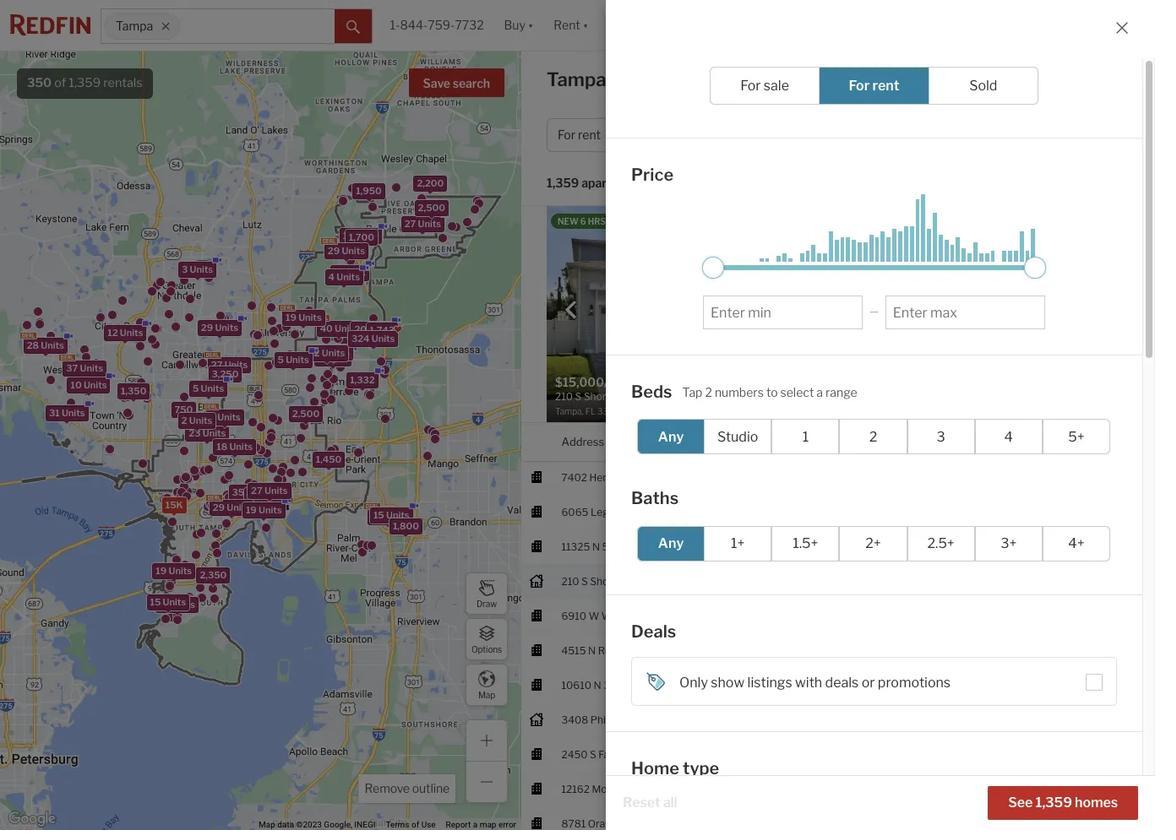 Task type: locate. For each thing, give the bounding box(es) containing it.
15 units
[[373, 509, 409, 521], [150, 596, 186, 608]]

6065 legends villa dr tampa
[[562, 506, 706, 519]]

favorite this home image
[[1113, 639, 1133, 660]]

for rent
[[849, 78, 900, 94], [558, 128, 601, 142]]

0 horizontal spatial map
[[259, 821, 275, 830]]

price right 'studio'
[[759, 435, 786, 448]]

1 vertical spatial n
[[588, 645, 596, 657]]

4
[[334, 267, 340, 279], [328, 271, 334, 283], [318, 346, 324, 358], [209, 411, 215, 423], [1005, 429, 1013, 445]]

see 1,359 homes
[[1009, 795, 1118, 811]]

50th
[[602, 541, 626, 553]]

1 horizontal spatial a
[[817, 385, 823, 399]]

s for 210
[[581, 575, 588, 588]]

or
[[862, 675, 875, 691]]

hills
[[633, 471, 653, 484]]

1 1-2 from the top
[[914, 541, 928, 553]]

home inside button
[[730, 128, 763, 142]]

4 up 40 units in the top of the page
[[334, 267, 340, 279]]

0 vertical spatial 2 units
[[317, 352, 348, 364]]

1 vertical spatial 15
[[150, 596, 160, 608]]

Sold checkbox
[[929, 67, 1039, 105]]

legends
[[591, 506, 632, 519]]

remove tampa image
[[160, 21, 171, 31]]

< 1 day down see 1,359 homes
[[1036, 818, 1067, 830]]

2 units up 23
[[181, 415, 212, 427]]

map for map data ©2023 google, inegi
[[259, 821, 275, 830]]

5+ checkbox
[[1043, 419, 1111, 455]]

for rent inside for rent 'button'
[[558, 128, 601, 142]]

2,200
[[417, 178, 444, 190]]

on up hoa
[[852, 248, 866, 261]]

home type
[[730, 128, 790, 142], [631, 759, 719, 779]]

rent up apartments
[[578, 128, 601, 142]]

18 units
[[216, 441, 252, 453]]

1 vertical spatial for
[[650, 176, 667, 190]]

1 vertical spatial ave
[[629, 645, 647, 657]]

< 1 day
[[1036, 541, 1067, 553], [1036, 818, 1067, 830]]

map button
[[466, 664, 508, 707]]

map region
[[0, 11, 710, 831]]

days
[[1057, 783, 1079, 796]]

0 horizontal spatial 12
[[107, 327, 118, 339]]

rent up beds / baths button
[[873, 78, 900, 94]]

favorite button checkbox
[[805, 210, 834, 239]]

2 horizontal spatial for
[[849, 78, 870, 94]]

0 vertical spatial beds
[[840, 128, 869, 142]]

0 horizontal spatial rent
[[578, 128, 601, 142]]

n right 4515
[[588, 645, 596, 657]]

of for terms
[[412, 821, 419, 830]]

for
[[741, 78, 761, 94], [849, 78, 870, 94], [558, 128, 576, 142]]

0 vertical spatial 15
[[373, 509, 384, 521]]

2 units
[[317, 352, 348, 364], [181, 415, 212, 427]]

1 vertical spatial baths
[[914, 435, 944, 448]]

317 units
[[247, 490, 289, 502]]

only show listings with deals or promotions
[[680, 675, 951, 691]]

beds inside button
[[840, 128, 869, 142]]

st right "30th"
[[629, 679, 639, 692]]

map for map
[[478, 690, 495, 700]]

2,500 down 2,200
[[418, 202, 445, 214]]

st right 'phillips'
[[627, 714, 637, 727]]

— up < 1
[[954, 226, 963, 238]]

beds left baths button
[[867, 435, 893, 448]]

2 vertical spatial /mo
[[800, 679, 818, 692]]

n for 10610
[[594, 679, 602, 692]]

< 1 day left 4+
[[1036, 541, 1067, 553]]

ct
[[649, 818, 660, 830]]

1 vertical spatial —
[[954, 271, 963, 284]]

0 horizontal spatial 2 units
[[181, 415, 212, 427]]

day left 4+
[[1050, 541, 1067, 553]]

s
[[581, 575, 588, 588], [590, 748, 597, 761]]

rent
[[873, 78, 900, 94], [578, 128, 601, 142], [669, 176, 693, 190]]

beds for beds / baths
[[840, 128, 869, 142]]

1,359 apartments for rent
[[547, 176, 693, 190]]

2 1-2 from the top
[[914, 679, 928, 692]]

0 horizontal spatial 27 units
[[211, 360, 247, 371]]

baths right /
[[878, 128, 910, 142]]

None checkbox
[[638, 797, 751, 831], [758, 797, 871, 831], [878, 797, 991, 831], [997, 797, 1111, 831], [638, 797, 751, 831], [758, 797, 871, 831], [878, 797, 991, 831], [997, 797, 1111, 831]]

19 units up '14 units'
[[155, 566, 191, 578]]

4 down the 40
[[318, 346, 324, 358]]

23 units
[[188, 428, 226, 440]]

27
[[404, 218, 416, 229], [211, 360, 222, 371], [251, 485, 262, 497]]

1- up promotions
[[914, 645, 922, 657]]

12
[[342, 230, 353, 242], [107, 327, 118, 339], [309, 347, 319, 359]]

remove outline
[[365, 782, 450, 796]]

n left "50th"
[[592, 541, 600, 553]]

1-3 left 2.5+ on the right bottom of the page
[[867, 541, 882, 553]]

dr right villa
[[656, 506, 667, 519]]

3408 phillips st
[[562, 714, 637, 727]]

built
[[1006, 226, 1028, 238]]

0 vertical spatial home type
[[730, 128, 790, 142]]

12 units down 1,950
[[342, 230, 378, 242]]

st for 10610 n 30th st
[[629, 679, 639, 692]]

0 vertical spatial —
[[954, 226, 963, 238]]

dr right the 'crest'
[[649, 575, 660, 588]]

type down sale at top
[[766, 128, 790, 142]]

0 vertical spatial rent
[[873, 78, 900, 94]]

tampa up for rent 'button'
[[547, 68, 606, 90]]

filters
[[998, 128, 1030, 142]]

20 units
[[354, 324, 392, 335]]

for inside for sale checkbox
[[741, 78, 761, 94]]

option group containing for sale
[[710, 67, 1039, 105]]

2 any from the top
[[658, 536, 684, 552]]

19 units down 317 units
[[245, 505, 282, 517]]

0 vertical spatial 19 units
[[285, 312, 321, 324]]

10610 n 30th st
[[562, 679, 639, 692]]

map left data
[[259, 821, 275, 830]]

2 horizontal spatial 27
[[404, 218, 416, 229]]

1 horizontal spatial 27 units
[[251, 485, 287, 497]]

1.5+ radio
[[772, 526, 840, 562]]

2 horizontal spatial 12
[[342, 230, 353, 242]]

1 vertical spatial on
[[1036, 435, 1051, 448]]

31
[[49, 407, 59, 419]]

of left use
[[412, 821, 419, 830]]

2 vertical spatial 12
[[309, 347, 319, 359]]

0 horizontal spatial 1,359
[[69, 75, 101, 90]]

rd right 'falkenburg'
[[653, 748, 666, 761]]

home type inside button
[[730, 128, 790, 142]]

day right 1,050 on the right bottom of the page
[[1043, 645, 1060, 657]]

0 vertical spatial baths
[[878, 128, 910, 142]]

terms of use link
[[386, 821, 436, 830]]

650-1,300
[[961, 541, 1012, 553]]

2 vertical spatial 1,359
[[1036, 795, 1072, 811]]

0 vertical spatial of
[[54, 75, 66, 90]]

1 horizontal spatial 2 units
[[317, 352, 348, 364]]

/mo right $1,225+
[[798, 645, 817, 657]]

12 units up 1,350
[[107, 327, 143, 339]]

redfin inside button
[[1053, 435, 1087, 448]]

— for hoa
[[954, 271, 963, 284]]

size
[[1001, 248, 1020, 261]]

3+
[[1001, 536, 1017, 552]]

any for studio
[[658, 429, 684, 445]]

397 days
[[1036, 783, 1079, 796]]

1 vertical spatial of
[[412, 821, 419, 830]]

dr for hills
[[655, 471, 666, 484]]

2 vertical spatial 27
[[251, 485, 262, 497]]

0 horizontal spatial 19 units
[[155, 566, 191, 578]]

0 horizontal spatial 5
[[192, 383, 198, 395]]

/mo right $1,200+
[[800, 679, 818, 692]]

0 horizontal spatial 19
[[155, 566, 166, 578]]

1 day
[[1036, 645, 1060, 657]]

any down tap
[[658, 429, 684, 445]]

7402 heritage hills dr
[[562, 471, 666, 484]]

2 1-3 from the top
[[867, 679, 882, 692]]

4 right sq.ft.
[[1005, 429, 1013, 445]]

1-3 for $1,200+ /mo
[[867, 679, 882, 692]]

0 vertical spatial for
[[722, 68, 747, 90]]

0 horizontal spatial type
[[683, 759, 719, 779]]

home
[[730, 128, 763, 142], [631, 759, 679, 779]]

map inside button
[[478, 690, 495, 700]]

— down hoa
[[870, 305, 879, 318]]

available
[[1050, 271, 1094, 284]]

23
[[188, 428, 200, 440]]

address button
[[562, 423, 604, 461]]

baths button
[[914, 423, 944, 461]]

2 vertical spatial day
[[1050, 818, 1067, 830]]

rd right bridge
[[658, 783, 672, 796]]

$1,200+ /mo
[[759, 679, 818, 692]]

2 vertical spatial rent
[[669, 176, 693, 190]]

Studio checkbox
[[704, 419, 772, 455]]

for up beds / baths at the right of the page
[[849, 78, 870, 94]]

2450
[[562, 748, 588, 761]]

1,450
[[315, 454, 341, 466]]

2 horizontal spatial 1,359
[[1036, 795, 1072, 811]]

27 units up 23 units
[[211, 360, 247, 371]]

6065
[[562, 506, 589, 519]]

4 units
[[334, 267, 365, 279], [328, 271, 360, 283], [318, 346, 349, 358], [209, 411, 240, 423]]

any inside radio
[[658, 536, 684, 552]]

0 vertical spatial price button
[[640, 118, 712, 152]]

home down for sale
[[730, 128, 763, 142]]

1 1-3 from the top
[[867, 541, 882, 553]]

for rent up apartments
[[558, 128, 601, 142]]

beds left tap
[[631, 382, 672, 402]]

12162
[[562, 783, 590, 796]]

0 horizontal spatial 27
[[211, 360, 222, 371]]

beds for beds button
[[867, 435, 893, 448]]

rd for bridge
[[658, 783, 672, 796]]

price button right 'studio'
[[759, 423, 786, 461]]

For sale checkbox
[[710, 67, 820, 105]]

< left lot
[[951, 248, 956, 261]]

4 inside checkbox
[[1005, 429, 1013, 445]]

27 units
[[404, 218, 441, 229], [211, 360, 247, 371], [251, 485, 287, 497]]

29 units up 3,250
[[201, 322, 238, 334]]

0 horizontal spatial 15
[[150, 596, 160, 608]]

2 vertical spatial 29 units
[[212, 502, 250, 514]]

1 vertical spatial 5 units
[[192, 383, 224, 395]]

30th
[[604, 679, 627, 692]]

a left map
[[473, 821, 478, 830]]

for right apartments
[[650, 176, 667, 190]]

29 up 3,250
[[201, 322, 213, 334]]

0 horizontal spatial on
[[852, 248, 866, 261]]

1 vertical spatial price button
[[759, 423, 786, 461]]

1 vertical spatial < 1 day
[[1036, 818, 1067, 830]]

2 inside 2 option
[[869, 429, 878, 445]]

for rent up /
[[849, 78, 900, 94]]

1 vertical spatial home type
[[631, 759, 719, 779]]

35 units
[[232, 486, 269, 498]]

1-2 down 1-2.5
[[914, 679, 928, 692]]

1 horizontal spatial map
[[478, 690, 495, 700]]

on
[[852, 248, 866, 261], [1036, 435, 1051, 448]]

29 right 15k
[[212, 502, 224, 514]]

favorite this home image right days
[[1113, 778, 1133, 798]]

1 down select
[[803, 429, 809, 445]]

1 vertical spatial rd
[[658, 783, 672, 796]]

14
[[159, 599, 170, 611]]

0 vertical spatial < 1 day
[[1036, 541, 1067, 553]]

tap 2 numbers to select a range
[[683, 385, 858, 399]]

4 up 23 units
[[209, 411, 215, 423]]

villa
[[634, 506, 654, 519]]

0 vertical spatial dr
[[655, 471, 666, 484]]

s right 210
[[581, 575, 588, 588]]

©2023
[[296, 821, 322, 830]]

1 horizontal spatial of
[[412, 821, 419, 830]]

5
[[277, 354, 283, 366], [192, 383, 198, 395]]

3
[[181, 264, 187, 276], [937, 429, 946, 445], [875, 541, 882, 553], [875, 679, 882, 692]]

tampa up only
[[674, 645, 706, 657]]

a left range
[[817, 385, 823, 399]]

1 any from the top
[[658, 429, 684, 445]]

day down see 1,359 homes
[[1050, 818, 1067, 830]]

2450 s falkenburg rd tampa
[[562, 748, 706, 761]]

beds left /
[[840, 128, 869, 142]]

1+ radio
[[704, 526, 772, 562]]

0 horizontal spatial 2,500
[[292, 408, 319, 420]]

Enter max text field
[[893, 305, 1038, 321]]

address
[[562, 435, 604, 448]]

sale
[[764, 78, 789, 94]]

2 vertical spatial st
[[627, 714, 637, 727]]

/mo
[[799, 541, 818, 553], [798, 645, 817, 657], [800, 679, 818, 692]]

5+
[[1068, 429, 1085, 445]]

1 vertical spatial 29 units
[[201, 322, 238, 334]]

12 units down the 40
[[309, 347, 345, 359]]

home type up bridge
[[631, 759, 719, 779]]

< right 3+
[[1036, 541, 1041, 553]]

tampa left remove tampa icon
[[116, 19, 153, 33]]

/mo right $1,253+ on the right
[[799, 541, 818, 553]]

1 vertical spatial redfin
[[1053, 435, 1087, 448]]

any inside checkbox
[[658, 429, 684, 445]]

0 horizontal spatial for rent
[[558, 128, 601, 142]]

/mo for $1,225+ /mo
[[798, 645, 817, 657]]

for inside for rent option
[[849, 78, 870, 94]]

new
[[558, 216, 579, 227]]

1 vertical spatial price
[[631, 165, 674, 185]]

rd for falkenburg
[[653, 748, 666, 761]]

1 vertical spatial a
[[473, 821, 478, 830]]

n
[[592, 541, 600, 553], [588, 645, 596, 657], [594, 679, 602, 692]]

1 vertical spatial st
[[629, 679, 639, 692]]

1 left 4+
[[1043, 541, 1048, 553]]

840-
[[961, 818, 985, 830]]

lot size
[[982, 248, 1020, 261]]

1 vertical spatial dr
[[656, 506, 667, 519]]

1-2 for $1,200+ /mo
[[914, 679, 928, 692]]

1-3 right the deals
[[867, 679, 882, 692]]

for inside for rent 'button'
[[558, 128, 576, 142]]

1 right 1,050 on the right bottom of the page
[[1036, 645, 1040, 657]]

19 up 14
[[155, 566, 166, 578]]

dr right hills
[[655, 471, 666, 484]]

7402
[[562, 471, 587, 484]]

0 vertical spatial day
[[1050, 541, 1067, 553]]

of right '350'
[[54, 75, 66, 90]]

/mo for $1,200+ /mo
[[800, 679, 818, 692]]

1 vertical spatial 27 units
[[211, 360, 247, 371]]

deals
[[825, 675, 859, 691]]

0 vertical spatial 5 units
[[277, 354, 309, 366]]

27 units right 35
[[251, 485, 287, 497]]

for left rent
[[722, 68, 747, 90]]

outline
[[412, 782, 450, 796]]

19 down 317 in the left bottom of the page
[[245, 505, 256, 517]]

promotions
[[878, 675, 951, 691]]

baths down hills
[[631, 488, 679, 509]]

3 checkbox
[[907, 419, 975, 455]]

19 units left 20
[[285, 312, 321, 324]]

1 horizontal spatial 2,500
[[418, 202, 445, 214]]

s right 2450
[[590, 748, 597, 761]]

favorite this home image
[[850, 393, 871, 413], [1113, 674, 1133, 694], [1113, 778, 1133, 798], [1113, 813, 1133, 831]]

1 vertical spatial /mo
[[798, 645, 817, 657]]

any down 6065 legends villa dr tampa
[[658, 536, 684, 552]]

6910 w waters ave
[[562, 610, 656, 623]]

750
[[174, 404, 193, 416]]

baths left sq.ft.
[[914, 435, 944, 448]]

tampa left show
[[674, 679, 706, 692]]

map down the options
[[478, 690, 495, 700]]

0 horizontal spatial on redfin
[[852, 248, 899, 261]]

crest
[[620, 575, 646, 588]]

— down < 1
[[954, 271, 963, 284]]

0 vertical spatial 19
[[285, 312, 296, 324]]

1-2 right 2+ option
[[914, 541, 928, 553]]

0 horizontal spatial price button
[[640, 118, 712, 152]]

for for rent
[[650, 176, 667, 190]]

1 vertical spatial 19 units
[[245, 505, 282, 517]]

rent inside 'button'
[[578, 128, 601, 142]]

option group
[[710, 67, 1039, 105], [637, 419, 1111, 455], [637, 526, 1111, 562], [638, 797, 1111, 831]]

st
[[628, 541, 638, 553], [629, 679, 639, 692], [627, 714, 637, 727]]

redfin down ft.
[[868, 248, 899, 261]]

ave right waters
[[638, 610, 656, 623]]

options button
[[466, 619, 508, 661]]

0 vertical spatial ave
[[638, 610, 656, 623]]

1 horizontal spatial redfin
[[1053, 435, 1087, 448]]

1 horizontal spatial type
[[766, 128, 790, 142]]

for for rent
[[722, 68, 747, 90]]

1,700
[[348, 232, 374, 243]]

1 horizontal spatial s
[[590, 748, 597, 761]]

29 units down 35
[[212, 502, 250, 514]]

type inside button
[[766, 128, 790, 142]]

type up '12162 morris bridge rd tampa'
[[683, 759, 719, 779]]

new 6 hrs ago
[[558, 216, 627, 227]]

1 horizontal spatial 19
[[245, 505, 256, 517]]

1 vertical spatial 15 units
[[150, 596, 186, 608]]

dr
[[655, 471, 666, 484], [656, 506, 667, 519], [649, 575, 660, 588]]

st right "50th"
[[628, 541, 638, 553]]

0 vertical spatial 1,359
[[69, 75, 101, 90]]

0 vertical spatial home
[[730, 128, 763, 142]]

beds
[[840, 128, 869, 142], [631, 382, 672, 402], [867, 435, 893, 448]]

1 vertical spatial rent
[[578, 128, 601, 142]]

2,500 up the 1,450
[[292, 408, 319, 420]]

0 vertical spatial 29
[[327, 245, 339, 257]]

rome
[[598, 645, 626, 657]]



Task type: describe. For each thing, give the bounding box(es) containing it.
tampa left 1+ in the right bottom of the page
[[674, 541, 706, 553]]

3+ radio
[[975, 526, 1043, 562]]

save search
[[423, 76, 490, 90]]

18
[[216, 441, 227, 453]]

all
[[981, 128, 995, 142]]

1- left 2.5+ on the right bottom of the page
[[914, 541, 922, 553]]

0 vertical spatial 27 units
[[404, 218, 441, 229]]

leaf
[[625, 818, 647, 830]]

1 vertical spatial 19
[[245, 505, 256, 517]]

2 vertical spatial 27 units
[[251, 485, 287, 497]]

2 vertical spatial 12 units
[[309, 347, 345, 359]]

terms of use
[[386, 821, 436, 830]]

beds button
[[867, 423, 893, 461]]

rent
[[751, 68, 794, 90]]

$/sq. ft.
[[852, 226, 890, 238]]

use
[[421, 821, 436, 830]]

3 inside map region
[[181, 264, 187, 276]]

0 horizontal spatial home type
[[631, 759, 719, 779]]

0 vertical spatial 12 units
[[342, 230, 378, 242]]

for rent inside for rent option
[[849, 78, 900, 94]]

13 units
[[371, 511, 407, 523]]

2 horizontal spatial 19
[[285, 312, 296, 324]]

0 horizontal spatial home
[[631, 759, 679, 779]]

1-3 for $1,253+ /mo
[[867, 541, 882, 553]]

see 1,359 homes button
[[988, 787, 1138, 821]]

location
[[674, 435, 719, 448]]

falkenburg
[[599, 748, 651, 761]]

listings
[[748, 675, 792, 691]]

year
[[982, 226, 1004, 238]]

2 horizontal spatial baths
[[914, 435, 944, 448]]

1 < 1 day from the top
[[1036, 541, 1067, 553]]

313-1,050
[[961, 645, 1010, 657]]

1,800
[[393, 521, 419, 533]]

1 vertical spatial day
[[1043, 645, 1060, 657]]

previous button image
[[563, 301, 580, 318]]

draw
[[477, 599, 497, 609]]

for for for sale checkbox
[[741, 78, 761, 94]]

37
[[66, 362, 78, 374]]

10610
[[562, 679, 592, 692]]

2 vertical spatial 29
[[212, 502, 224, 514]]

show
[[711, 675, 745, 691]]

any for 1+
[[658, 536, 684, 552]]

submit search image
[[346, 20, 360, 34]]

hrs
[[588, 216, 606, 227]]

waters
[[602, 610, 636, 623]]

rent inside option
[[873, 78, 900, 94]]

4515
[[562, 645, 586, 657]]

see
[[1009, 795, 1033, 811]]

1-2 for $1,253+ /mo
[[914, 541, 928, 553]]

2 vertical spatial —
[[870, 305, 879, 318]]

$1,253+
[[759, 541, 797, 553]]

google,
[[324, 821, 352, 830]]

2 checkbox
[[840, 419, 907, 455]]

— for $/sq. ft.
[[954, 226, 963, 238]]

28 units
[[26, 340, 64, 352]]

1- right the deals
[[867, 679, 875, 692]]

favorite this home image down favorite this home icon
[[1113, 674, 1133, 694]]

1 horizontal spatial 12
[[309, 347, 319, 359]]

2 horizontal spatial 19 units
[[285, 312, 321, 324]]

1 vertical spatial 1,359
[[547, 176, 579, 190]]

Any checkbox
[[637, 419, 705, 455]]

search
[[453, 76, 490, 90]]

photo of 210 s shore crest dr, tampa, fl 33609 image
[[547, 206, 838, 423]]

favorite this home image down "homes"
[[1113, 813, 1133, 831]]

n for 11325
[[592, 541, 600, 553]]

1 horizontal spatial 5 units
[[277, 354, 309, 366]]

favorite button image
[[805, 210, 834, 239]]

4+ radio
[[1043, 526, 1111, 562]]

ave for 4515 n rome ave
[[629, 645, 647, 657]]

minimum price slider
[[702, 257, 724, 278]]

1 horizontal spatial on redfin
[[1036, 435, 1087, 448]]

st for 11325 n 50th st
[[628, 541, 638, 553]]

1- right the 1.5+ radio
[[867, 541, 875, 553]]

map data ©2023 google, inegi
[[259, 821, 376, 830]]

Enter min text field
[[711, 305, 855, 321]]

$1,200+
[[759, 679, 797, 692]]

maximum price slider
[[1024, 257, 1046, 278]]

phillips
[[591, 714, 624, 727]]

1 vertical spatial 12 units
[[107, 327, 143, 339]]

tampa up "any" radio at the bottom of page
[[674, 506, 706, 519]]

2 < 1 day from the top
[[1036, 818, 1067, 830]]

8781
[[562, 818, 586, 830]]

1,000
[[985, 818, 1013, 830]]

report a map error link
[[446, 821, 516, 830]]

$1,225+ /mo
[[759, 645, 817, 657]]

$/sq.
[[852, 226, 876, 238]]

1- right submit search "image"
[[390, 18, 400, 32]]

1 down see 1,359 homes
[[1043, 818, 1048, 830]]

37 units
[[66, 362, 103, 374]]

all filters button
[[950, 118, 1046, 152]]

2 vertical spatial <
[[1036, 818, 1041, 830]]

1 vertical spatial <
[[1036, 541, 1041, 553]]

only
[[680, 675, 708, 691]]

2+ radio
[[840, 526, 907, 562]]

210
[[562, 575, 579, 588]]

favorite this home image up 2 option
[[850, 393, 871, 413]]

1 vertical spatial 29
[[201, 322, 213, 334]]

n for 4515
[[588, 645, 596, 657]]

1 horizontal spatial 15 units
[[373, 509, 409, 521]]

location button
[[674, 423, 719, 461]]

35
[[232, 486, 244, 498]]

1 inside option
[[803, 429, 809, 445]]

1-2.5
[[914, 645, 937, 657]]

dr for villa
[[656, 506, 667, 519]]

shore
[[590, 575, 618, 588]]

324
[[351, 333, 369, 345]]

terms
[[386, 821, 410, 830]]

2 vertical spatial dr
[[649, 575, 660, 588]]

1 vertical spatial 12
[[107, 327, 118, 339]]

28
[[26, 340, 38, 352]]

of for 350
[[54, 75, 66, 90]]

1 vertical spatial 2,500
[[292, 408, 319, 420]]

ave for 6910 w waters ave
[[638, 610, 656, 623]]

317
[[247, 490, 264, 502]]

homes
[[1075, 795, 1118, 811]]

studio
[[718, 429, 758, 445]]

s for 2450
[[590, 748, 597, 761]]

1 vertical spatial beds
[[631, 382, 672, 402]]

baths inside button
[[878, 128, 910, 142]]

1 checkbox
[[772, 419, 840, 455]]

1 horizontal spatial 5
[[277, 354, 283, 366]]

4 checkbox
[[975, 419, 1043, 455]]

1- down 1-2.5
[[914, 679, 922, 692]]

1 horizontal spatial 27
[[251, 485, 262, 497]]

$1,253+ /mo
[[759, 541, 818, 553]]

price inside price button
[[651, 128, 680, 142]]

hoa
[[852, 271, 874, 284]]

ft.
[[878, 226, 890, 238]]

0 vertical spatial 12
[[342, 230, 353, 242]]

1 horizontal spatial price button
[[759, 423, 786, 461]]

2 vertical spatial baths
[[631, 488, 679, 509]]

0 vertical spatial <
[[951, 248, 956, 261]]

20
[[354, 324, 366, 335]]

save search button
[[409, 68, 505, 97]]

w
[[589, 610, 599, 623]]

< 1
[[951, 248, 963, 261]]

google image
[[4, 809, 60, 831]]

heritage
[[589, 471, 630, 484]]

Any radio
[[637, 526, 705, 562]]

/mo for $1,253+ /mo
[[799, 541, 818, 553]]

844-
[[400, 18, 428, 32]]

apartments
[[582, 176, 648, 190]]

0 vertical spatial on redfin
[[852, 248, 899, 261]]

For rent checkbox
[[819, 67, 929, 105]]

11325 n 50th st
[[562, 541, 638, 553]]

home type button
[[719, 118, 823, 152]]

tampa right 'falkenburg'
[[674, 748, 706, 761]]

3 units
[[181, 264, 213, 276]]

1,359 inside button
[[1036, 795, 1072, 811]]

11325
[[562, 541, 590, 553]]

$1,225+
[[759, 645, 796, 657]]

on inside button
[[1036, 435, 1051, 448]]

2 vertical spatial 19
[[155, 566, 166, 578]]

350
[[27, 75, 52, 90]]

13
[[371, 511, 382, 523]]

1 horizontal spatial rent
[[669, 176, 693, 190]]

1 vertical spatial 5
[[192, 383, 198, 395]]

40 units
[[320, 323, 358, 335]]

2.5+ radio
[[907, 526, 975, 562]]

0 vertical spatial on
[[852, 248, 866, 261]]

for for for rent option
[[849, 78, 870, 94]]

for rent button
[[547, 118, 633, 152]]

4515 n rome ave
[[562, 645, 647, 657]]

0 horizontal spatial 15 units
[[150, 596, 186, 608]]

31 units
[[49, 407, 85, 419]]

4 up the 40
[[328, 271, 334, 283]]

1 left lot
[[958, 248, 963, 261]]

0 vertical spatial 29 units
[[327, 245, 365, 257]]

map
[[480, 821, 496, 830]]

324 units
[[351, 333, 395, 345]]

to
[[766, 385, 778, 399]]

select
[[781, 385, 814, 399]]

0 vertical spatial redfin
[[868, 248, 899, 261]]

sold
[[970, 78, 998, 94]]

2 vertical spatial price
[[759, 435, 786, 448]]

3 inside option
[[937, 429, 946, 445]]

tampa right bridge
[[674, 783, 706, 796]]

ago
[[608, 216, 627, 227]]

0 vertical spatial 27
[[404, 218, 416, 229]]

1 vertical spatial 27
[[211, 360, 222, 371]]

1 vertical spatial type
[[683, 759, 719, 779]]

tap
[[683, 385, 703, 399]]

orange
[[588, 818, 623, 830]]

3408
[[562, 714, 588, 727]]



Task type: vqa. For each thing, say whether or not it's contained in the screenshot.
29
yes



